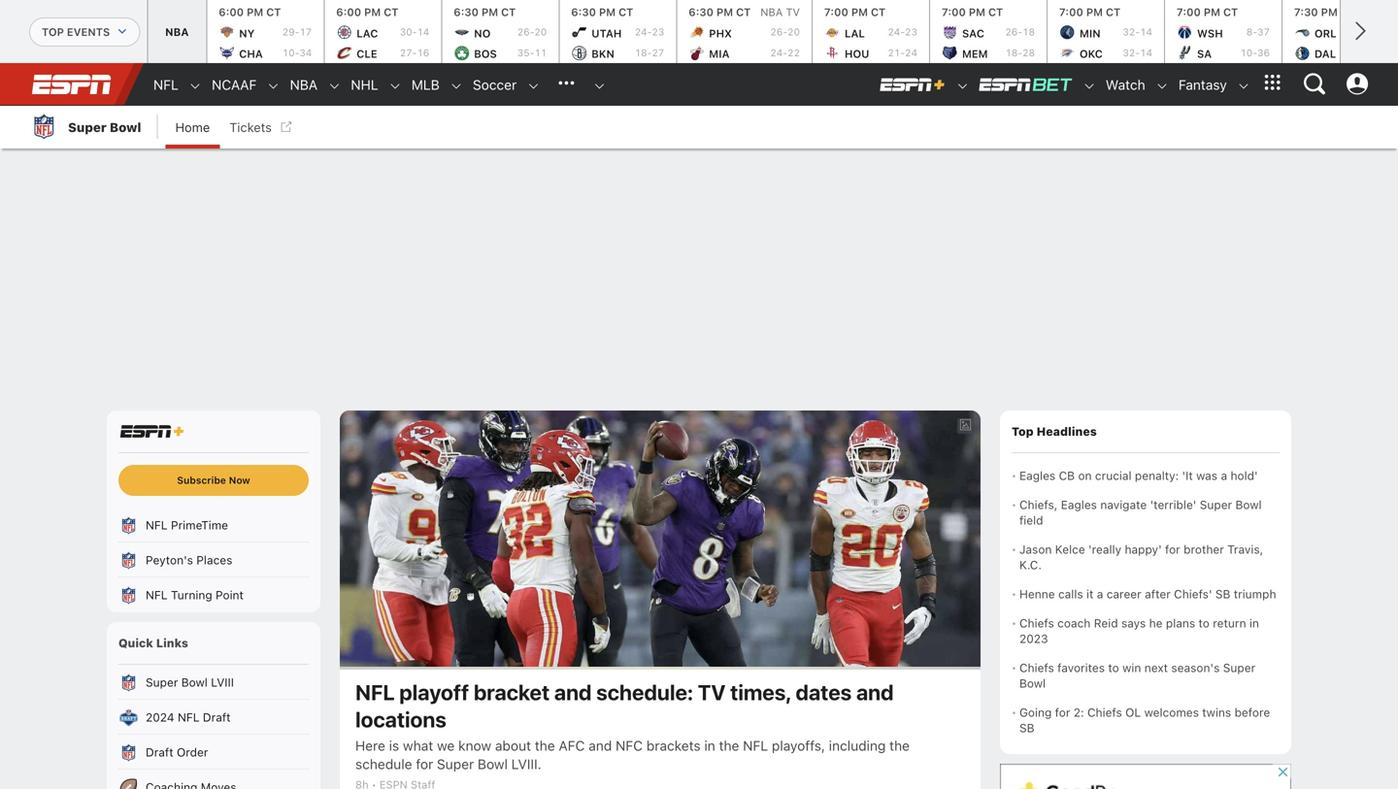 Task type: locate. For each thing, give the bounding box(es) containing it.
32- for okc
[[1123, 47, 1140, 58]]

1 horizontal spatial top
[[1012, 425, 1034, 438]]

0 horizontal spatial 18-
[[635, 47, 652, 58]]

chiefs up 2023
[[1019, 617, 1054, 630]]

14
[[417, 26, 429, 37], [1140, 26, 1152, 37], [1140, 47, 1152, 58]]

7:00 pm ct up wsh
[[1177, 6, 1238, 18]]

1 vertical spatial top
[[1012, 425, 1034, 438]]

super inside the super bowl link
[[68, 120, 107, 134]]

1 horizontal spatial 20
[[788, 26, 800, 37]]

chiefs inside going for 2: chiefs ol welcomes twins before sb
[[1087, 706, 1122, 719]]

0 horizontal spatial 6:30 pm ct
[[454, 6, 516, 18]]

about
[[495, 738, 531, 754]]

1 horizontal spatial 6:30
[[571, 6, 596, 18]]

0 vertical spatial top
[[42, 26, 64, 38]]

24- down "6:30 pm ct nba tv"
[[770, 47, 788, 58]]

1 6:30 pm ct from the left
[[454, 6, 516, 18]]

10- down 29-
[[282, 47, 299, 58]]

bos
[[474, 48, 497, 60]]

henne calls it a career after chiefs' sb triumph
[[1019, 587, 1276, 601]]

0 horizontal spatial 26-
[[517, 26, 534, 37]]

7:00 up min on the top of page
[[1059, 6, 1083, 18]]

draft inside draft order link
[[146, 746, 173, 759]]

chiefs right 2:
[[1087, 706, 1122, 719]]

draft order link
[[107, 735, 320, 770]]

tickets
[[229, 120, 272, 134]]

6:00 pm ct up ny
[[219, 6, 281, 18]]

nba
[[760, 6, 783, 18], [165, 25, 189, 38], [290, 77, 318, 93]]

sac
[[962, 27, 984, 40]]

top for top headlines
[[1012, 425, 1034, 438]]

6:00 up ny
[[219, 6, 244, 18]]

super up 2024
[[146, 676, 178, 689]]

top left headlines in the right of the page
[[1012, 425, 1034, 438]]

2024 nfl draft link
[[107, 700, 320, 735]]

penalty:
[[1135, 469, 1179, 483]]

pm up ny
[[247, 6, 263, 18]]

6:00 pm ct for lac
[[336, 6, 398, 18]]

eagles down on
[[1061, 498, 1097, 512]]

2 20 from the left
[[788, 26, 800, 37]]

chiefs for chiefs coach reid says he plans to return in 2023
[[1019, 617, 1054, 630]]

soccer
[[473, 77, 517, 93]]

going for 2: chiefs ol welcomes twins before sb link
[[1019, 698, 1280, 743]]

bowl inside chiefs, eagles navigate 'terrible' super bowl field
[[1235, 498, 1262, 512]]

26-20
[[517, 26, 547, 37], [770, 26, 800, 37]]

1 24-23 from the left
[[635, 26, 664, 37]]

14 for 7:00 pm ct
[[1140, 26, 1152, 37]]

0 vertical spatial 32-
[[1123, 26, 1140, 37]]

2 vertical spatial chiefs
[[1087, 706, 1122, 719]]

7:00 pm ct for min
[[1059, 6, 1121, 18]]

1 10- from the left
[[282, 47, 299, 58]]

35-
[[517, 47, 534, 58]]

7:00 pm ct for wsh
[[1177, 6, 1238, 18]]

0 vertical spatial sb
[[1215, 587, 1231, 601]]

pm up min on the top of page
[[1086, 6, 1103, 18]]

a
[[1221, 469, 1227, 483], [1097, 587, 1103, 601]]

24-23 for 7:00 pm ct
[[888, 26, 917, 37]]

turning
[[171, 588, 212, 602]]

20 up 22
[[788, 26, 800, 37]]

a right it
[[1097, 587, 1103, 601]]

0 horizontal spatial 26-20
[[517, 26, 547, 37]]

1 6:30 from the left
[[454, 6, 479, 18]]

0 vertical spatial 32-14
[[1123, 26, 1152, 37]]

26- up 18-28
[[1005, 26, 1022, 37]]

nfl playoff bracket and schedule: tv times, dates and locations here is what we know about the afc and nfc brackets in the nfl playoffs, including the schedule for super bowl lviii.
[[355, 680, 910, 772]]

pm up phx
[[716, 6, 733, 18]]

nfl link
[[144, 64, 179, 106]]

nfl for nfl playoff bracket and schedule: tv times, dates and locations here is what we know about the afc and nfc brackets in the nfl playoffs, including the schedule for super bowl lviii.
[[355, 680, 395, 705]]

bowl inside the super bowl link
[[110, 120, 141, 134]]

1 horizontal spatial 26-
[[770, 26, 788, 37]]

headlines
[[1037, 425, 1097, 438]]

bkn
[[592, 48, 614, 60]]

chiefs for chiefs favorites to win next season's super bowl
[[1019, 661, 1054, 675]]

1 vertical spatial to
[[1108, 661, 1119, 675]]

nfl up peyton's
[[146, 518, 168, 532]]

career
[[1107, 587, 1142, 601]]

2 horizontal spatial 6:30
[[689, 6, 714, 18]]

1 horizontal spatial 6:30 pm ct
[[571, 6, 633, 18]]

season's
[[1171, 661, 1220, 675]]

tv up 22
[[786, 6, 800, 18]]

in right return in the right of the page
[[1250, 617, 1259, 630]]

bowl down hold'
[[1235, 498, 1262, 512]]

16
[[417, 47, 429, 58]]

2 vertical spatial for
[[416, 756, 433, 772]]

henne
[[1019, 587, 1055, 601]]

1 7:00 pm ct from the left
[[824, 6, 886, 18]]

chiefs'
[[1174, 587, 1212, 601]]

6:30 for utah
[[571, 6, 596, 18]]

0 vertical spatial nba
[[760, 6, 783, 18]]

0 horizontal spatial a
[[1097, 587, 1103, 601]]

8-37
[[1247, 26, 1270, 37]]

the right including
[[889, 738, 910, 754]]

bowl inside chiefs favorites to win next season's super bowl
[[1019, 677, 1046, 690]]

0 horizontal spatial 6:30
[[454, 6, 479, 18]]

bracket
[[474, 680, 550, 705]]

2 vertical spatial nba
[[290, 77, 318, 93]]

0 vertical spatial tv
[[786, 6, 800, 18]]

18- down 26-18
[[1005, 47, 1022, 58]]

1 vertical spatial for
[[1055, 706, 1070, 719]]

eagles up 'chiefs,'
[[1019, 469, 1056, 483]]

a right was
[[1221, 469, 1227, 483]]

nhl link
[[341, 64, 378, 106]]

8 ct from the left
[[1106, 6, 1121, 18]]

7:00 pm ct up min on the top of page
[[1059, 6, 1121, 18]]

1 horizontal spatial 24-23
[[888, 26, 917, 37]]

6:30 for no
[[454, 6, 479, 18]]

in right brackets
[[704, 738, 715, 754]]

6:30 up "no" at the left top
[[454, 6, 479, 18]]

top for top events
[[42, 26, 64, 38]]

1 horizontal spatial 23
[[905, 26, 917, 37]]

0 horizontal spatial 6:00
[[219, 6, 244, 18]]

sb down going
[[1019, 721, 1035, 735]]

6:30
[[454, 6, 479, 18], [571, 6, 596, 18], [689, 6, 714, 18]]

32-14 right min on the top of page
[[1123, 26, 1152, 37]]

6:30 pm ct
[[454, 6, 516, 18], [571, 6, 633, 18]]

20
[[534, 26, 547, 37], [788, 26, 800, 37]]

ct
[[266, 6, 281, 18], [384, 6, 398, 18], [501, 6, 516, 18], [619, 6, 633, 18], [736, 6, 751, 18], [871, 6, 886, 18], [988, 6, 1003, 18], [1106, 6, 1121, 18], [1223, 6, 1238, 18], [1341, 6, 1355, 18]]

pm for wsh
[[1204, 6, 1220, 18]]

advertisement element
[[1000, 764, 1291, 789]]

top
[[42, 26, 64, 38], [1012, 425, 1034, 438]]

1 horizontal spatial to
[[1199, 617, 1210, 630]]

3 the from the left
[[889, 738, 910, 754]]

32- for min
[[1123, 26, 1140, 37]]

18-
[[635, 47, 652, 58], [1005, 47, 1022, 58]]

0 vertical spatial draft
[[203, 711, 231, 724]]

1 6:00 pm ct from the left
[[219, 6, 281, 18]]

0 horizontal spatial 23
[[652, 26, 664, 37]]

field
[[1019, 514, 1043, 527]]

1 20 from the left
[[534, 26, 547, 37]]

pm up wsh
[[1204, 6, 1220, 18]]

1 18- from the left
[[635, 47, 652, 58]]

24- for 6:30 pm ct
[[635, 26, 652, 37]]

6 ct from the left
[[871, 6, 886, 18]]

subscribe
[[177, 475, 226, 486]]

bowl left home link
[[110, 120, 141, 134]]

0 horizontal spatial 24-23
[[635, 26, 664, 37]]

2 24-23 from the left
[[888, 26, 917, 37]]

2 6:30 pm ct from the left
[[571, 6, 633, 18]]

7:00 pm ct up "lal"
[[824, 6, 886, 18]]

pm up "no" at the left top
[[481, 6, 498, 18]]

0 horizontal spatial the
[[535, 738, 555, 754]]

6:00 for ny
[[219, 6, 244, 18]]

17
[[299, 26, 312, 37]]

24-23 for 6:30 pm ct
[[635, 26, 664, 37]]

ct for lac
[[384, 6, 398, 18]]

0 horizontal spatial 6:00 pm ct
[[219, 6, 281, 18]]

2 10- from the left
[[1240, 47, 1257, 58]]

1 horizontal spatial eagles
[[1061, 498, 1097, 512]]

7:00 up sac
[[942, 6, 966, 18]]

26-
[[517, 26, 534, 37], [770, 26, 788, 37], [1005, 26, 1022, 37]]

7:00 pm ct for lal
[[824, 6, 886, 18]]

draft inside 2024 nfl draft link
[[203, 711, 231, 724]]

1 vertical spatial in
[[704, 738, 715, 754]]

1 26- from the left
[[517, 26, 534, 37]]

min
[[1080, 27, 1101, 40]]

ct for sac
[[988, 6, 1003, 18]]

2 6:00 pm ct from the left
[[336, 6, 398, 18]]

0 horizontal spatial in
[[704, 738, 715, 754]]

1 horizontal spatial for
[[1055, 706, 1070, 719]]

nba up nfl link
[[165, 25, 189, 38]]

ny
[[239, 27, 255, 40]]

for down what
[[416, 756, 433, 772]]

7:00 for lal
[[824, 6, 848, 18]]

24-23 up the 21-24
[[888, 26, 917, 37]]

6 pm from the left
[[851, 6, 868, 18]]

1 horizontal spatial tv
[[786, 6, 800, 18]]

1 32-14 from the top
[[1123, 26, 1152, 37]]

here
[[355, 738, 385, 754]]

top left events
[[42, 26, 64, 38]]

nba down 34
[[290, 77, 318, 93]]

18- for bkn
[[635, 47, 652, 58]]

2 32-14 from the top
[[1123, 47, 1152, 58]]

nfl
[[153, 77, 179, 93], [146, 518, 168, 532], [146, 588, 168, 602], [355, 680, 395, 705], [178, 711, 200, 724], [743, 738, 768, 754]]

2 18- from the left
[[1005, 47, 1022, 58]]

plans
[[1166, 617, 1195, 630]]

6:30 up utah
[[571, 6, 596, 18]]

6:00 up the lac at the top left of page
[[336, 6, 361, 18]]

14 right min on the top of page
[[1140, 26, 1152, 37]]

14 up watch
[[1140, 47, 1152, 58]]

7:00 for wsh
[[1177, 6, 1201, 18]]

10- for cha
[[282, 47, 299, 58]]

2 32- from the top
[[1123, 47, 1140, 58]]

3 26- from the left
[[1005, 26, 1022, 37]]

0 horizontal spatial draft
[[146, 746, 173, 759]]

0 vertical spatial for
[[1165, 543, 1180, 556]]

nfl left turning on the left of the page
[[146, 588, 168, 602]]

0 horizontal spatial sb
[[1019, 721, 1035, 735]]

eagles inside eagles cb on crucial penalty: 'it was a hold' link
[[1019, 469, 1056, 483]]

for left 2:
[[1055, 706, 1070, 719]]

0 vertical spatial in
[[1250, 617, 1259, 630]]

1 pm from the left
[[247, 6, 263, 18]]

9 pm from the left
[[1204, 6, 1220, 18]]

23 up 24 on the top right of the page
[[905, 26, 917, 37]]

nfl up locations
[[355, 680, 395, 705]]

ct for ny
[[266, 6, 281, 18]]

6:30 pm ct up utah
[[571, 6, 633, 18]]

0 horizontal spatial top
[[42, 26, 64, 38]]

1 the from the left
[[535, 738, 555, 754]]

5 ct from the left
[[736, 6, 751, 18]]

32- right min on the top of page
[[1123, 26, 1140, 37]]

0 horizontal spatial 24-
[[635, 26, 652, 37]]

2 7:00 pm ct from the left
[[942, 6, 1003, 18]]

4 7:00 pm ct from the left
[[1177, 6, 1238, 18]]

for inside going for 2: chiefs ol welcomes twins before sb
[[1055, 706, 1070, 719]]

2 horizontal spatial 24-
[[888, 26, 905, 37]]

2 6:00 from the left
[[336, 6, 361, 18]]

coach
[[1057, 617, 1091, 630]]

2 horizontal spatial the
[[889, 738, 910, 754]]

draft up draft order link
[[203, 711, 231, 724]]

0 vertical spatial eagles
[[1019, 469, 1056, 483]]

3 7:00 pm ct from the left
[[1059, 6, 1121, 18]]

3 ct from the left
[[501, 6, 516, 18]]

1 vertical spatial eagles
[[1061, 498, 1097, 512]]

pm up utah
[[599, 6, 616, 18]]

1 vertical spatial chiefs
[[1019, 661, 1054, 675]]

pm up the lac at the top left of page
[[364, 6, 381, 18]]

win
[[1122, 661, 1141, 675]]

tv left times, at the right bottom
[[698, 680, 726, 705]]

7:00 up wsh
[[1177, 6, 1201, 18]]

1 vertical spatial nba
[[165, 25, 189, 38]]

tv
[[786, 6, 800, 18], [698, 680, 726, 705]]

draft left "order"
[[146, 746, 173, 759]]

1 horizontal spatial sb
[[1215, 587, 1231, 601]]

7 pm from the left
[[969, 6, 985, 18]]

0 horizontal spatial tv
[[698, 680, 726, 705]]

3 pm from the left
[[481, 6, 498, 18]]

lac
[[357, 27, 378, 40]]

23
[[652, 26, 664, 37], [905, 26, 917, 37]]

24- up 21-
[[888, 26, 905, 37]]

locations
[[355, 707, 447, 732]]

10 pm from the left
[[1321, 6, 1338, 18]]

the right brackets
[[719, 738, 739, 754]]

24- up 18-27
[[635, 26, 652, 37]]

7:00 pm ct up sac
[[942, 6, 1003, 18]]

10-34
[[282, 47, 312, 58]]

1 horizontal spatial a
[[1221, 469, 1227, 483]]

10- down 8- on the top right
[[1240, 47, 1257, 58]]

calls
[[1058, 587, 1083, 601]]

1 vertical spatial tv
[[698, 680, 726, 705]]

bowl left lviii
[[181, 676, 208, 689]]

the up lviii.
[[535, 738, 555, 754]]

super right season's
[[1223, 661, 1256, 675]]

super down was
[[1200, 498, 1232, 512]]

nfl for nfl primetime
[[146, 518, 168, 532]]

32-14 up watch
[[1123, 47, 1152, 58]]

24-23
[[635, 26, 664, 37], [888, 26, 917, 37]]

to right plans
[[1199, 617, 1210, 630]]

8 pm from the left
[[1086, 6, 1103, 18]]

2:
[[1074, 706, 1084, 719]]

super down we
[[437, 756, 474, 772]]

26- up the 35-
[[517, 26, 534, 37]]

1 horizontal spatial the
[[719, 738, 739, 754]]

1 horizontal spatial 26-20
[[770, 26, 800, 37]]

1 32- from the top
[[1123, 26, 1140, 37]]

2 horizontal spatial 26-
[[1005, 26, 1022, 37]]

says
[[1121, 617, 1146, 630]]

super inside super bowl lviii "link"
[[146, 676, 178, 689]]

after
[[1145, 587, 1171, 601]]

26- for phx
[[770, 26, 788, 37]]

3 7:00 from the left
[[1059, 6, 1083, 18]]

6:00 for lac
[[336, 6, 361, 18]]

4 pm from the left
[[599, 6, 616, 18]]

1 horizontal spatial 10-
[[1240, 47, 1257, 58]]

chiefs inside chiefs coach reid says he plans to return in 2023
[[1019, 617, 1054, 630]]

schedule:
[[596, 680, 693, 705]]

fantasy link
[[1169, 64, 1227, 106]]

pm up orl
[[1321, 6, 1338, 18]]

26-20 up 35-11
[[517, 26, 547, 37]]

1 vertical spatial sb
[[1019, 721, 1035, 735]]

32- up watch
[[1123, 47, 1140, 58]]

chiefs
[[1019, 617, 1054, 630], [1019, 661, 1054, 675], [1087, 706, 1122, 719]]

26- up 24-22
[[770, 26, 788, 37]]

pm for no
[[481, 6, 498, 18]]

2 pm from the left
[[364, 6, 381, 18]]

7:00 up "lal"
[[824, 6, 848, 18]]

6:00 pm ct up the lac at the top left of page
[[336, 6, 398, 18]]

chiefs inside chiefs favorites to win next season's super bowl
[[1019, 661, 1054, 675]]

2 7:00 from the left
[[942, 6, 966, 18]]

and right afc
[[589, 738, 612, 754]]

1 horizontal spatial 6:00 pm ct
[[336, 6, 398, 18]]

jason kelce 'really happy' for brother travis, k.c.
[[1019, 543, 1263, 572]]

sb inside going for 2: chiefs ol welcomes twins before sb
[[1019, 721, 1035, 735]]

26-20 up 24-22
[[770, 26, 800, 37]]

1 horizontal spatial draft
[[203, 711, 231, 724]]

chiefs favorites to win next season's super bowl link
[[1019, 653, 1280, 698]]

0 horizontal spatial eagles
[[1019, 469, 1056, 483]]

triumph
[[1234, 587, 1276, 601]]

6:30 up phx
[[689, 6, 714, 18]]

super inside chiefs favorites to win next season's super bowl
[[1223, 661, 1256, 675]]

2 23 from the left
[[905, 26, 917, 37]]

1 horizontal spatial in
[[1250, 617, 1259, 630]]

2 26-20 from the left
[[770, 26, 800, 37]]

sb
[[1215, 587, 1231, 601], [1019, 721, 1035, 735]]

chiefs, eagles navigate 'terrible' super bowl field
[[1019, 498, 1262, 527]]

bowl down "know"
[[478, 756, 508, 772]]

brother
[[1184, 543, 1224, 556]]

7 ct from the left
[[988, 6, 1003, 18]]

super inside chiefs, eagles navigate 'terrible' super bowl field
[[1200, 498, 1232, 512]]

nhl
[[351, 77, 378, 93]]

1 horizontal spatial 6:00
[[336, 6, 361, 18]]

1 6:00 from the left
[[219, 6, 244, 18]]

1 vertical spatial 32-
[[1123, 47, 1140, 58]]

mlb link
[[402, 64, 440, 106]]

4 ct from the left
[[619, 6, 633, 18]]

favorites
[[1057, 661, 1105, 675]]

18- right bkn
[[635, 47, 652, 58]]

2 horizontal spatial for
[[1165, 543, 1180, 556]]

for right happy' on the right bottom of the page
[[1165, 543, 1180, 556]]

0 vertical spatial chiefs
[[1019, 617, 1054, 630]]

6:30 pm ct nba tv
[[689, 6, 800, 18]]

0 horizontal spatial 10-
[[282, 47, 299, 58]]

1 vertical spatial a
[[1097, 587, 1103, 601]]

bowl up going
[[1019, 677, 1046, 690]]

super right super bowl image
[[68, 120, 107, 134]]

top inside button
[[42, 26, 64, 38]]

26-20 for phx
[[770, 26, 800, 37]]

6:30 pm ct up "no" at the left top
[[454, 6, 516, 18]]

2 ct from the left
[[384, 6, 398, 18]]

1 vertical spatial draft
[[146, 746, 173, 759]]

0 horizontal spatial for
[[416, 756, 433, 772]]

1 vertical spatial 32-14
[[1123, 47, 1152, 58]]

1 7:00 from the left
[[824, 6, 848, 18]]

ct for min
[[1106, 6, 1121, 18]]

23 up 27
[[652, 26, 664, 37]]

the
[[535, 738, 555, 754], [719, 738, 739, 754], [889, 738, 910, 754]]

1 ct from the left
[[266, 6, 281, 18]]

1 23 from the left
[[652, 26, 664, 37]]

24-23 up 18-27
[[635, 26, 664, 37]]

9 ct from the left
[[1223, 6, 1238, 18]]

1 26-20 from the left
[[517, 26, 547, 37]]

wsh
[[1197, 27, 1223, 40]]

0 horizontal spatial to
[[1108, 661, 1119, 675]]

0 horizontal spatial 20
[[534, 26, 547, 37]]

to left win at right
[[1108, 661, 1119, 675]]

ct for wsh
[[1223, 6, 1238, 18]]

for
[[1165, 543, 1180, 556], [1055, 706, 1070, 719], [416, 756, 433, 772]]

20 up '11'
[[534, 26, 547, 37]]

chiefs down 2023
[[1019, 661, 1054, 675]]

1 horizontal spatial 18-
[[1005, 47, 1022, 58]]

2 26- from the left
[[770, 26, 788, 37]]

pm up "lal"
[[851, 6, 868, 18]]

2 6:30 from the left
[[571, 6, 596, 18]]

14 for 6:00 pm ct
[[417, 26, 429, 37]]

before
[[1235, 706, 1270, 719]]

pm for utah
[[599, 6, 616, 18]]

pm up sac
[[969, 6, 985, 18]]

14 up 16
[[417, 26, 429, 37]]

0 vertical spatial to
[[1199, 617, 1210, 630]]

lviii.
[[511, 756, 541, 772]]

4 7:00 from the left
[[1177, 6, 1201, 18]]

sb up return in the right of the page
[[1215, 587, 1231, 601]]

nba up 24-22
[[760, 6, 783, 18]]

nfl up home
[[153, 77, 179, 93]]

point
[[216, 588, 244, 602]]



Task type: vqa. For each thing, say whether or not it's contained in the screenshot.


Task type: describe. For each thing, give the bounding box(es) containing it.
nfl for nfl turning point
[[146, 588, 168, 602]]

3 6:30 from the left
[[689, 6, 714, 18]]

2 horizontal spatial nba
[[760, 6, 783, 18]]

7:00 for min
[[1059, 6, 1083, 18]]

27
[[652, 47, 664, 58]]

23 for 7:00 pm ct
[[905, 26, 917, 37]]

and right dates
[[856, 680, 894, 705]]

and up afc
[[554, 680, 592, 705]]

6:00 pm ct for ny
[[219, 6, 281, 18]]

32-14 for okc
[[1123, 47, 1152, 58]]

21-24
[[888, 47, 917, 58]]

for inside the nfl playoff bracket and schedule: tv times, dates and locations here is what we know about the afc and nfc brackets in the nfl playoffs, including the schedule for super bowl lviii.
[[416, 756, 433, 772]]

24
[[905, 47, 917, 58]]

super bowl lviii link
[[107, 665, 320, 700]]

ol
[[1125, 706, 1141, 719]]

peyton's
[[146, 553, 193, 567]]

for inside jason kelce 'really happy' for brother travis, k.c.
[[1165, 543, 1180, 556]]

pm for ny
[[247, 6, 263, 18]]

27-16
[[400, 47, 429, 58]]

okc
[[1080, 48, 1103, 60]]

32-14 for min
[[1123, 26, 1152, 37]]

23 for 6:30 pm ct
[[652, 26, 664, 37]]

super bowl
[[68, 120, 141, 134]]

schedule
[[355, 756, 412, 772]]

ct for no
[[501, 6, 516, 18]]

hold'
[[1231, 469, 1258, 483]]

6:30 pm ct for utah
[[571, 6, 633, 18]]

18-27
[[635, 47, 664, 58]]

29-17
[[282, 26, 312, 37]]

quick
[[118, 636, 153, 650]]

what
[[403, 738, 433, 754]]

twins
[[1202, 706, 1231, 719]]

7:00 for sac
[[942, 6, 966, 18]]

it
[[1086, 587, 1094, 601]]

playoff
[[399, 680, 469, 705]]

dal
[[1315, 48, 1336, 60]]

ncaaf link
[[202, 64, 257, 106]]

nfl left playoffs,
[[743, 738, 768, 754]]

bowl inside the nfl playoff bracket and schedule: tv times, dates and locations here is what we know about the afc and nfc brackets in the nfl playoffs, including the schedule for super bowl lviii.
[[478, 756, 508, 772]]

was
[[1196, 469, 1218, 483]]

10 ct from the left
[[1341, 6, 1355, 18]]

34
[[299, 47, 312, 58]]

nfl for nfl
[[153, 77, 179, 93]]

26-20 for no
[[517, 26, 547, 37]]

'really
[[1088, 543, 1121, 556]]

1 horizontal spatial nba
[[290, 77, 318, 93]]

eagles cb on crucial penalty: 'it was a hold'
[[1019, 469, 1258, 483]]

events
[[67, 26, 110, 38]]

in inside chiefs coach reid says he plans to return in 2023
[[1250, 617, 1259, 630]]

2023
[[1019, 632, 1048, 646]]

cle
[[357, 48, 377, 60]]

nfl turning point link
[[107, 578, 320, 613]]

10- for sa
[[1240, 47, 1257, 58]]

to inside chiefs coach reid says he plans to return in 2023
[[1199, 617, 1210, 630]]

subscribe now
[[177, 475, 250, 486]]

2024 nfl draft
[[146, 711, 231, 724]]

brackets
[[646, 738, 701, 754]]

navigate
[[1100, 498, 1147, 512]]

ct for utah
[[619, 6, 633, 18]]

18-28
[[1005, 47, 1035, 58]]

24-22
[[770, 47, 800, 58]]

ct for lal
[[871, 6, 886, 18]]

k.c.
[[1019, 558, 1042, 572]]

primetime
[[171, 518, 228, 532]]

1 horizontal spatial 24-
[[770, 47, 788, 58]]

soccer link
[[463, 64, 517, 106]]

20 for no
[[534, 26, 547, 37]]

espn plus logo image
[[118, 423, 185, 440]]

mlb
[[411, 77, 440, 93]]

2 the from the left
[[719, 738, 739, 754]]

bowl inside super bowl lviii "link"
[[181, 676, 208, 689]]

home link
[[166, 106, 220, 149]]

jason kelce 'really happy' for brother travis, k.c. link
[[1019, 535, 1280, 580]]

chiefs coach reid says he plans to return in 2023 link
[[1019, 609, 1280, 653]]

20 for phx
[[788, 26, 800, 37]]

reid
[[1094, 617, 1118, 630]]

super inside the nfl playoff bracket and schedule: tv times, dates and locations here is what we know about the afc and nfc brackets in the nfl playoffs, including the schedule for super bowl lviii.
[[437, 756, 474, 772]]

pm for sac
[[969, 6, 985, 18]]

7:00 pm ct for sac
[[942, 6, 1003, 18]]

lal
[[845, 27, 865, 40]]

in inside the nfl playoff bracket and schedule: tv times, dates and locations here is what we know about the afc and nfc brackets in the nfl playoffs, including the schedule for super bowl lviii.
[[704, 738, 715, 754]]

kelce
[[1055, 543, 1085, 556]]

draft order
[[146, 746, 208, 759]]

travis,
[[1227, 543, 1263, 556]]

26-18
[[1005, 26, 1035, 37]]

2024
[[146, 711, 174, 724]]

links
[[156, 636, 188, 650]]

quick links
[[118, 636, 188, 650]]

mem
[[962, 48, 988, 60]]

24- for 7:00 pm ct
[[888, 26, 905, 37]]

super bowl link
[[29, 106, 141, 149]]

now
[[229, 475, 250, 486]]

nfc
[[616, 738, 643, 754]]

11
[[534, 47, 547, 58]]

26- for sac
[[1005, 26, 1022, 37]]

playoffs,
[[772, 738, 825, 754]]

21-
[[888, 47, 905, 58]]

peyton's places
[[146, 553, 232, 567]]

chiefs, eagles navigate 'terrible' super bowl field link
[[1019, 490, 1280, 535]]

tickets link
[[220, 106, 296, 149]]

35-11
[[517, 47, 547, 58]]

eagles cb on crucial penalty: 'it was a hold' link
[[1019, 461, 1280, 490]]

28
[[1022, 47, 1035, 58]]

he
[[1149, 617, 1163, 630]]

0 horizontal spatial nba
[[165, 25, 189, 38]]

dates
[[796, 680, 852, 705]]

6:30 pm ct for no
[[454, 6, 516, 18]]

order
[[177, 746, 208, 759]]

7:30
[[1294, 6, 1318, 18]]

18- for mem
[[1005, 47, 1022, 58]]

watch link
[[1096, 64, 1145, 106]]

pm for lal
[[851, 6, 868, 18]]

nfl right 2024
[[178, 711, 200, 724]]

0 vertical spatial a
[[1221, 469, 1227, 483]]

nfl primetime link
[[107, 508, 320, 543]]

pm for min
[[1086, 6, 1103, 18]]

5 pm from the left
[[716, 6, 733, 18]]

to inside chiefs favorites to win next season's super bowl
[[1108, 661, 1119, 675]]

29-
[[282, 26, 299, 37]]

super bowl image
[[29, 112, 58, 141]]

tv inside the nfl playoff bracket and schedule: tv times, dates and locations here is what we know about the afc and nfc brackets in the nfl playoffs, including the schedule for super bowl lviii.
[[698, 680, 726, 705]]

super bowl lviii
[[146, 676, 234, 689]]

nfl turning point
[[146, 588, 244, 602]]

10-36
[[1240, 47, 1270, 58]]

eagles inside chiefs, eagles navigate 'terrible' super bowl field
[[1061, 498, 1097, 512]]

mia
[[709, 48, 730, 60]]

26- for no
[[517, 26, 534, 37]]

next
[[1144, 661, 1168, 675]]

including
[[829, 738, 886, 754]]

chiefs coach reid says he plans to return in 2023
[[1019, 617, 1259, 646]]

22
[[788, 47, 800, 58]]

pm for lac
[[364, 6, 381, 18]]

is
[[389, 738, 399, 754]]



